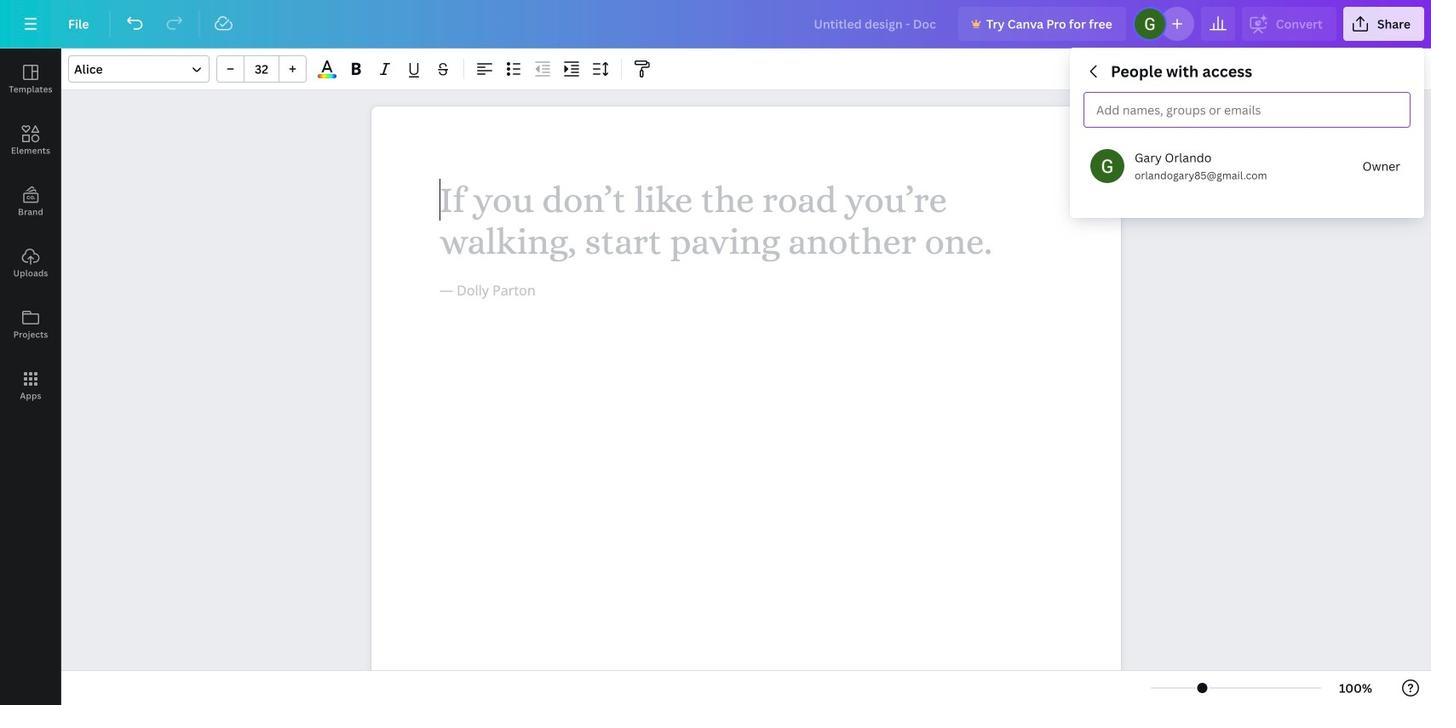 Task type: vqa. For each thing, say whether or not it's contained in the screenshot.
the – – number field
yes



Task type: locate. For each thing, give the bounding box(es) containing it.
None text field
[[371, 106, 1121, 705]]

group
[[216, 55, 307, 83], [1084, 61, 1411, 204]]

0 horizontal spatial group
[[216, 55, 307, 83]]



Task type: describe. For each thing, give the bounding box(es) containing it.
main menu bar
[[0, 0, 1431, 49]]

color range image
[[318, 74, 336, 78]]

Design title text field
[[800, 7, 952, 41]]

– – number field
[[250, 61, 273, 77]]

1 horizontal spatial group
[[1084, 61, 1411, 204]]

Add names, groups or emails text field
[[1090, 98, 1261, 123]]

side panel tab list
[[0, 49, 61, 417]]

Zoom button
[[1328, 675, 1384, 702]]



